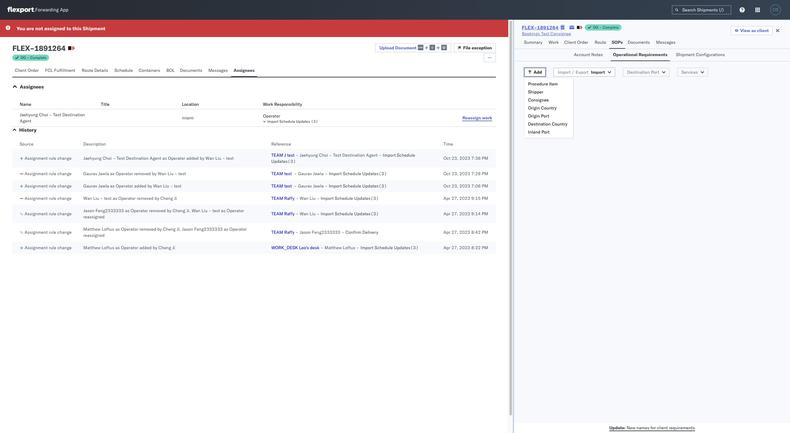 Task type: vqa. For each thing, say whether or not it's contained in the screenshot.
NY
no



Task type: describe. For each thing, give the bounding box(es) containing it.
delivery
[[363, 230, 378, 235]]

summary
[[524, 40, 543, 45]]

23, for oct 23, 2023 7:28 pm
[[452, 171, 459, 177]]

2 vertical spatial port
[[542, 129, 550, 135]]

view as client
[[741, 28, 769, 33]]

23, for oct 23, 2023 7:36 pm
[[452, 156, 459, 161]]

work
[[482, 115, 493, 121]]

1 vertical spatial client order button
[[12, 65, 43, 77]]

1 horizontal spatial dg - complete
[[594, 25, 619, 30]]

oct for oct 23, 2023 7:36 pm
[[444, 156, 451, 161]]

2023 for 7:36
[[460, 156, 471, 161]]

add
[[534, 69, 542, 75]]

removed for feng2333333
[[149, 208, 166, 214]]

sops
[[612, 40, 623, 45]]

agent for jaehyung choi - test destination agent as operator added by wan liu - test
[[150, 156, 161, 161]]

account
[[574, 52, 591, 57]]

export
[[576, 69, 589, 75]]

removed down gaurav jawla as operator added by wan liu - test
[[137, 196, 154, 201]]

1 horizontal spatial messages button
[[654, 37, 679, 49]]

0 horizontal spatial 1891264
[[34, 44, 66, 53]]

change for gaurav jawla as operator added by wan liu - test
[[57, 183, 72, 189]]

7:36
[[472, 156, 481, 161]]

new
[[627, 425, 636, 431]]

0 vertical spatial client order button
[[562, 37, 593, 49]]

destination port
[[628, 69, 660, 75]]

8:22
[[472, 245, 481, 251]]

bookings test consignee link
[[522, 31, 572, 37]]

- inside "jaehyung choi - test destination agent"
[[49, 112, 52, 118]]

flex
[[12, 44, 30, 53]]

2 horizontal spatial jaehyung
[[300, 153, 318, 158]]

1 horizontal spatial assignees button
[[231, 65, 257, 77]]

bookings test consignee
[[522, 31, 572, 36]]

apr for apr 27, 2023 8:22 pm
[[444, 245, 451, 251]]

forwarding app
[[35, 7, 68, 13]]

team j test - jaehyung choi - test destination agent -
[[271, 153, 382, 158]]

8:42
[[472, 230, 481, 235]]

services button
[[678, 68, 709, 77]]

containers button
[[136, 65, 164, 77]]

apr 27, 2023 8:42 pm
[[444, 230, 489, 235]]

2 horizontal spatial jason
[[300, 230, 311, 235]]

0 vertical spatial assignees
[[234, 68, 255, 73]]

0 vertical spatial added
[[187, 156, 199, 161]]

assignment for jason feng2333333 as operator removed by cheng ji. wan liu - test as operator reassigned
[[25, 211, 48, 217]]

pm for apr 27, 2023 8:42 pm
[[482, 230, 489, 235]]

removed for jawla
[[134, 171, 151, 177]]

rule for gaurav jawla as operator removed by wan liu - test
[[49, 171, 56, 177]]

route details
[[82, 68, 108, 73]]

apr for apr 27, 2023 9:15 pm
[[444, 196, 451, 201]]

team raffy - wan liu - import schedule updates(3) for apr 27, 2023 9:14 pm
[[271, 211, 379, 217]]

choi for jaehyung choi - test destination agent as operator added by wan liu - test
[[103, 156, 112, 161]]

view
[[741, 28, 751, 33]]

cheng for matthew loftus as operator added by cheng ji
[[159, 245, 171, 251]]

2 origin from the top
[[528, 113, 540, 119]]

0 horizontal spatial client order
[[15, 68, 39, 73]]

work responsibility
[[263, 102, 302, 107]]

27, for apr 27, 2023 8:22 pm
[[452, 245, 459, 251]]

assignment for matthew loftus as operator added by cheng ji
[[25, 245, 48, 251]]

assignment for gaurav jawla as operator added by wan liu - test
[[25, 183, 48, 189]]

0 vertical spatial dg
[[594, 25, 599, 30]]

assigned
[[44, 25, 65, 32]]

item
[[550, 81, 558, 87]]

1 origin from the top
[[528, 105, 540, 111]]

ji. for wan
[[187, 208, 191, 214]]

1 vertical spatial ji
[[172, 245, 175, 251]]

desk
[[310, 245, 320, 251]]

flex-1891264 link
[[522, 24, 559, 31]]

for
[[651, 425, 656, 431]]

os
[[773, 7, 779, 12]]

flex-1891264
[[522, 24, 559, 31]]

updates(3) for apr 27, 2023 9:15 pm
[[354, 196, 379, 201]]

description
[[83, 141, 106, 147]]

1 vertical spatial requirements
[[670, 425, 695, 431]]

file exception
[[463, 45, 492, 51]]

1 vertical spatial port
[[541, 113, 550, 119]]

destination port button
[[623, 68, 670, 77]]

1 raffy from the top
[[284, 196, 295, 201]]

updates
[[296, 119, 310, 124]]

by for matthew loftus as operator added by cheng ji
[[153, 245, 157, 251]]

updates(3) for apr 27, 2023 9:14 pm
[[354, 211, 379, 217]]

file
[[463, 45, 471, 51]]

account notes button
[[572, 49, 607, 61]]

by for gaurav jawla as operator removed by wan liu - test
[[152, 171, 157, 177]]

0 horizontal spatial shipment
[[83, 25, 105, 32]]

flex-
[[522, 24, 537, 31]]

0 horizontal spatial order
[[28, 68, 39, 73]]

2023 for 8:22
[[460, 245, 470, 251]]

Search Shipments (/) text field
[[672, 5, 732, 15]]

assignment for jaehyung choi - test destination agent as operator added by wan liu - test
[[25, 156, 48, 161]]

raffy for test
[[284, 211, 295, 217]]

feng2333333 inside jason feng2333333 as operator removed by cheng ji. wan liu - test as operator reassigned
[[96, 208, 124, 214]]

1 vertical spatial documents
[[180, 68, 202, 73]]

confirm
[[346, 230, 362, 235]]

services
[[682, 69, 698, 75]]

upload document button
[[375, 43, 451, 53]]

updates(3) for oct 23, 2023 7:28 pm
[[363, 171, 387, 177]]

feng2333333 inside 'matthew loftus as operator removed by cheng ji. jason feng2333333 as operator reassigned'
[[194, 227, 223, 232]]

upload document
[[380, 45, 417, 51]]

matthew loftus as operator added by cheng ji
[[83, 245, 175, 251]]

added for cheng
[[140, 245, 152, 251]]

pm for apr 27, 2023 9:15 pm
[[482, 196, 489, 201]]

schedule inside button
[[280, 119, 295, 124]]

not
[[35, 25, 43, 32]]

change for jaehyung choi - test destination agent as operator added by wan liu - test
[[57, 156, 72, 161]]

apr 27, 2023 9:15 pm
[[444, 196, 489, 201]]

1 vertical spatial assignees button
[[20, 84, 44, 90]]

2023 for 7:06
[[460, 183, 471, 189]]

0
[[524, 84, 527, 89]]

ji. for jason
[[177, 227, 181, 232]]

2 horizontal spatial agent
[[366, 153, 378, 158]]

test inside jason feng2333333 as operator removed by cheng ji. wan liu - test as operator reassigned
[[213, 208, 220, 214]]

loftus for matthew loftus as operator removed by cheng ji. jason feng2333333 as operator reassigned
[[102, 227, 114, 232]]

change for jason feng2333333 as operator removed by cheng ji. wan liu - test as operator reassigned
[[57, 211, 72, 217]]

source
[[20, 141, 33, 147]]

jason inside 'matthew loftus as operator removed by cheng ji. jason feng2333333 as operator reassigned'
[[182, 227, 193, 232]]

import schedule updates                (3) button
[[263, 119, 451, 124]]

updates(3) for oct 23, 2023 7:06 pm
[[363, 183, 387, 189]]

import / export import
[[558, 69, 605, 75]]

loftus for matthew loftus as operator added by cheng ji
[[102, 245, 114, 251]]

0 vertical spatial country
[[541, 105, 557, 111]]

forwarding app link
[[7, 7, 68, 13]]

0 vertical spatial documents
[[628, 40, 650, 45]]

change for gaurav jawla as operator removed by wan liu - test
[[57, 171, 72, 177]]

cheng up jason feng2333333 as operator removed by cheng ji. wan liu - test as operator reassigned
[[160, 196, 173, 201]]

oct for oct 23, 2023 7:06 pm
[[444, 183, 451, 189]]

exception
[[472, 45, 492, 51]]

reassign
[[463, 115, 481, 121]]

history button
[[19, 127, 37, 133]]

document
[[395, 45, 417, 51]]

jaehyung for jaehyung choi - test destination agent
[[20, 112, 38, 118]]

wan liu - test as operator removed by cheng ji
[[83, 196, 177, 201]]

import schedule updates(3)
[[271, 153, 415, 164]]

by for jason feng2333333 as operator removed by cheng ji. wan liu - test as operator reassigned
[[167, 208, 172, 214]]

assignment rule change for wan liu - test as operator removed by cheng ji
[[25, 196, 72, 201]]

destination inside procedure item shipper consignee origin country origin port destination country inland port
[[528, 121, 551, 127]]

team test - gaurav jawla - import schedule updates(3) for oct 23, 2023 7:06 pm
[[271, 183, 387, 189]]

oct 23, 2023 7:06 pm
[[444, 183, 489, 189]]

matthew loftus as operator removed by cheng ji. jason feng2333333 as operator reassigned
[[83, 227, 247, 238]]

0 horizontal spatial assignees
[[20, 84, 44, 90]]

1 vertical spatial client
[[658, 425, 668, 431]]

destination inside button
[[628, 69, 650, 75]]

7:06
[[472, 183, 481, 189]]

jaehyung choi - test destination agent
[[20, 112, 85, 124]]

j
[[284, 153, 286, 158]]

1 horizontal spatial consignee
[[551, 31, 572, 36]]

route button
[[593, 37, 610, 49]]

operational requirements button
[[611, 49, 670, 61]]

(3)
[[311, 119, 318, 124]]

27, for apr 27, 2023 9:15 pm
[[452, 196, 459, 201]]

os button
[[769, 3, 783, 17]]

view as client button
[[731, 26, 773, 35]]

apr for apr 27, 2023 9:14 pm
[[444, 211, 451, 217]]

route for route
[[595, 40, 607, 45]]

assignment for gaurav jawla as operator removed by wan liu - test
[[25, 171, 48, 177]]

add button
[[524, 68, 546, 77]]

0 horizontal spatial dg - complete
[[21, 55, 46, 60]]

2 horizontal spatial choi
[[319, 153, 328, 158]]

you are not assigned to this shipment
[[17, 25, 105, 32]]

assignment rule change for gaurav jawla as operator added by wan liu - test
[[25, 183, 72, 189]]

assignment rule change for matthew loftus as operator removed by cheng ji. jason feng2333333 as operator reassigned
[[25, 230, 72, 235]]

jaehyung choi - test destination agent as operator added by wan liu - test
[[83, 156, 234, 161]]

0 horizontal spatial documents button
[[178, 65, 206, 77]]

gaurav jawla as operator added by wan liu - test
[[83, 183, 182, 189]]

port inside destination port button
[[651, 69, 660, 75]]

name
[[20, 102, 31, 107]]

summary button
[[522, 37, 547, 49]]

27, for apr 27, 2023 9:14 pm
[[452, 211, 459, 217]]

team for wan liu - test as operator removed by cheng ji
[[271, 196, 283, 201]]

shipment configurations button
[[674, 49, 731, 61]]

assignment for wan liu - test as operator removed by cheng ji
[[25, 196, 48, 201]]

jason feng2333333 as operator removed by cheng ji. wan liu - test as operator reassigned
[[83, 208, 244, 220]]

wan inside jason feng2333333 as operator removed by cheng ji. wan liu - test as operator reassigned
[[192, 208, 201, 214]]

0 vertical spatial order
[[578, 40, 589, 45]]

procedure item shipper consignee origin country origin port destination country inland port
[[528, 81, 568, 135]]

this
[[73, 25, 82, 32]]

miami
[[182, 115, 194, 121]]

inland
[[528, 129, 541, 135]]



Task type: locate. For each thing, give the bounding box(es) containing it.
oct up oct 23, 2023 7:06 pm
[[444, 171, 451, 177]]

client
[[758, 28, 769, 33], [658, 425, 668, 431]]

account notes
[[574, 52, 603, 57]]

work for work responsibility
[[263, 102, 273, 107]]

0 vertical spatial team test - gaurav jawla - import schedule updates(3)
[[271, 171, 387, 177]]

6 rule from the top
[[49, 230, 56, 235]]

0 horizontal spatial jason
[[83, 208, 94, 214]]

2 team test - gaurav jawla - import schedule updates(3) from the top
[[271, 183, 387, 189]]

order
[[578, 40, 589, 45], [28, 68, 39, 73]]

7 change from the top
[[57, 245, 72, 251]]

choi for jaehyung choi - test destination agent
[[39, 112, 48, 118]]

2023 left 8:22
[[460, 245, 470, 251]]

removed inside jason feng2333333 as operator removed by cheng ji. wan liu - test as operator reassigned
[[149, 208, 166, 214]]

dg up route button
[[594, 25, 599, 30]]

change for wan liu - test as operator removed by cheng ji
[[57, 196, 72, 201]]

added
[[187, 156, 199, 161], [134, 183, 146, 189], [140, 245, 152, 251]]

0 vertical spatial messages
[[657, 40, 676, 45]]

pm right 9:15
[[482, 196, 489, 201]]

file exception button
[[454, 43, 496, 53], [454, 43, 496, 53]]

gaurav
[[83, 171, 97, 177], [298, 171, 312, 177], [83, 183, 97, 189], [298, 183, 312, 189]]

oct 23, 2023 7:28 pm
[[444, 171, 489, 177]]

2 team raffy - wan liu - import schedule updates(3) from the top
[[271, 211, 379, 217]]

oct down time
[[444, 156, 451, 161]]

team for jaehyung choi - test destination agent as operator added by wan liu - test
[[271, 153, 283, 158]]

3 2023 from the top
[[460, 183, 471, 189]]

jaehyung for jaehyung choi - test destination agent as operator added by wan liu - test
[[83, 156, 102, 161]]

27, down apr 27, 2023 8:42 pm
[[452, 245, 459, 251]]

details
[[94, 68, 108, 73]]

2 rule from the top
[[49, 171, 56, 177]]

2 reassigned from the top
[[83, 233, 105, 238]]

sops button
[[610, 37, 626, 49]]

pm for oct 23, 2023 7:06 pm
[[482, 183, 489, 189]]

4 team from the top
[[271, 196, 283, 201]]

2023 left 7:28
[[460, 171, 471, 177]]

4 27, from the top
[[452, 245, 459, 251]]

team for gaurav jawla as operator removed by wan liu - test
[[271, 171, 283, 177]]

pm right the 7:06
[[482, 183, 489, 189]]

1891264 down assigned
[[34, 44, 66, 53]]

0 vertical spatial complete
[[603, 25, 619, 30]]

assignment rule change for matthew loftus as operator added by cheng ji
[[25, 245, 72, 251]]

pm for apr 27, 2023 8:22 pm
[[482, 245, 489, 251]]

reassigned inside jason feng2333333 as operator removed by cheng ji. wan liu - test as operator reassigned
[[83, 214, 105, 220]]

4 2023 from the top
[[460, 196, 470, 201]]

0 vertical spatial shipment
[[83, 25, 105, 32]]

agent for jaehyung choi - test destination agent
[[20, 118, 31, 124]]

schedule inside button
[[115, 68, 133, 73]]

fcl fulfillment button
[[43, 65, 79, 77]]

0 vertical spatial messages button
[[654, 37, 679, 49]]

jaehyung down name
[[20, 112, 38, 118]]

consignee down shipper
[[528, 97, 549, 103]]

by for matthew loftus as operator removed by cheng ji. jason feng2333333 as operator reassigned
[[157, 227, 162, 232]]

pm for oct 23, 2023 7:28 pm
[[482, 171, 489, 177]]

documents button
[[626, 37, 654, 49], [178, 65, 206, 77]]

3 rule from the top
[[49, 183, 56, 189]]

1 horizontal spatial assignees
[[234, 68, 255, 73]]

client order button left fcl on the left of the page
[[12, 65, 43, 77]]

0 vertical spatial requirements
[[528, 84, 554, 89]]

bookings
[[522, 31, 540, 36]]

cheng down 'matthew loftus as operator removed by cheng ji. jason feng2333333 as operator reassigned'
[[159, 245, 171, 251]]

import
[[558, 69, 571, 75], [591, 69, 605, 75], [268, 119, 279, 124], [383, 153, 396, 158], [329, 171, 342, 177], [329, 183, 342, 189], [321, 196, 334, 201], [321, 211, 334, 217], [361, 245, 374, 251]]

0 vertical spatial client order
[[565, 40, 589, 45]]

documents button right bol
[[178, 65, 206, 77]]

route details button
[[79, 65, 112, 77]]

shipment up services
[[677, 52, 695, 57]]

5 assignment from the top
[[25, 211, 48, 217]]

2 raffy from the top
[[284, 211, 295, 217]]

1 reassigned from the top
[[83, 214, 105, 220]]

2023 left '8:42'
[[460, 230, 470, 235]]

origin down shipper
[[528, 105, 540, 111]]

7 2023 from the top
[[460, 245, 470, 251]]

6 assignment rule change from the top
[[25, 230, 72, 235]]

oct up apr 27, 2023 9:15 pm
[[444, 183, 451, 189]]

1 team test - gaurav jawla - import schedule updates(3) from the top
[[271, 171, 387, 177]]

requirements
[[528, 84, 554, 89], [670, 425, 695, 431]]

2 2023 from the top
[[460, 171, 471, 177]]

rule for wan liu - test as operator removed by cheng ji
[[49, 196, 56, 201]]

0 vertical spatial origin
[[528, 105, 540, 111]]

1 vertical spatial country
[[552, 121, 568, 127]]

6 change from the top
[[57, 230, 72, 235]]

ji. inside jason feng2333333 as operator removed by cheng ji. wan liu - test as operator reassigned
[[187, 208, 191, 214]]

0 horizontal spatial complete
[[30, 55, 46, 60]]

1 vertical spatial order
[[28, 68, 39, 73]]

2023 for 9:15
[[460, 196, 470, 201]]

2023 left the 9:14
[[460, 211, 470, 217]]

4 assignment rule change from the top
[[25, 196, 72, 201]]

added for wan
[[134, 183, 146, 189]]

procedure
[[528, 81, 548, 87]]

3 23, from the top
[[452, 183, 459, 189]]

2 apr from the top
[[444, 211, 451, 217]]

jaehyung down description
[[83, 156, 102, 161]]

oct for oct 23, 2023 7:28 pm
[[444, 171, 451, 177]]

2023 left 9:15
[[460, 196, 470, 201]]

1 assignment rule change from the top
[[25, 156, 72, 161]]

rule for matthew loftus as operator added by cheng ji
[[49, 245, 56, 251]]

bol button
[[164, 65, 178, 77]]

documents right bol button
[[180, 68, 202, 73]]

import inside import schedule updates(3)
[[383, 153, 396, 158]]

0 horizontal spatial client
[[15, 68, 26, 73]]

pm for oct 23, 2023 7:36 pm
[[482, 156, 489, 161]]

1 23, from the top
[[452, 156, 459, 161]]

0 vertical spatial 23,
[[452, 156, 459, 161]]

as inside view as client button
[[752, 28, 757, 33]]

1 apr from the top
[[444, 196, 451, 201]]

choi
[[39, 112, 48, 118], [319, 153, 328, 158], [103, 156, 112, 161]]

cheng inside 'matthew loftus as operator removed by cheng ji. jason feng2333333 as operator reassigned'
[[163, 227, 176, 232]]

team raffy - wan liu - import schedule updates(3) for apr 27, 2023 9:15 pm
[[271, 196, 379, 201]]

2023 for 7:28
[[460, 171, 471, 177]]

jason inside jason feng2333333 as operator removed by cheng ji. wan liu - test as operator reassigned
[[83, 208, 94, 214]]

2 oct from the top
[[444, 171, 451, 177]]

team
[[271, 153, 283, 158], [271, 171, 283, 177], [271, 183, 283, 189], [271, 196, 283, 201], [271, 211, 283, 217], [271, 230, 283, 235]]

matthew for matthew loftus as operator added by cheng ji
[[83, 245, 101, 251]]

1 horizontal spatial client order
[[565, 40, 589, 45]]

dg
[[594, 25, 599, 30], [21, 55, 26, 60]]

team raffy - wan liu - import schedule updates(3)
[[271, 196, 379, 201], [271, 211, 379, 217]]

0 horizontal spatial client
[[658, 425, 668, 431]]

reassigned
[[83, 214, 105, 220], [83, 233, 105, 238]]

1 horizontal spatial agent
[[150, 156, 161, 161]]

3 assignment from the top
[[25, 183, 48, 189]]

2023 left 7:36
[[460, 156, 471, 161]]

documents button up operational requirements
[[626, 37, 654, 49]]

1 vertical spatial messages button
[[206, 65, 231, 77]]

- inside jason feng2333333 as operator removed by cheng ji. wan liu - test as operator reassigned
[[209, 208, 211, 214]]

gaurav jawla as operator removed by wan liu - test
[[83, 171, 186, 177]]

1 vertical spatial oct
[[444, 171, 451, 177]]

1 horizontal spatial documents
[[628, 40, 650, 45]]

pm right 8:22
[[482, 245, 489, 251]]

cheng for matthew loftus as operator removed by cheng ji. jason feng2333333 as operator reassigned
[[163, 227, 176, 232]]

cheng down jason feng2333333 as operator removed by cheng ji. wan liu - test as operator reassigned
[[163, 227, 176, 232]]

4 change from the top
[[57, 196, 72, 201]]

change for matthew loftus as operator removed by cheng ji. jason feng2333333 as operator reassigned
[[57, 230, 72, 235]]

3 assignment rule change from the top
[[25, 183, 72, 189]]

1 vertical spatial dg
[[21, 55, 26, 60]]

1 vertical spatial route
[[82, 68, 93, 73]]

1 horizontal spatial messages
[[657, 40, 676, 45]]

23, up apr 27, 2023 9:15 pm
[[452, 183, 459, 189]]

0 vertical spatial assignees button
[[231, 65, 257, 77]]

1 horizontal spatial client
[[565, 40, 576, 45]]

liu inside jason feng2333333 as operator removed by cheng ji. wan liu - test as operator reassigned
[[202, 208, 208, 214]]

apr for apr 27, 2023 8:42 pm
[[444, 230, 451, 235]]

0 vertical spatial ji
[[174, 196, 177, 201]]

pm for apr 27, 2023 9:14 pm
[[482, 211, 489, 217]]

-
[[600, 25, 602, 30], [30, 44, 34, 53], [27, 55, 29, 60], [49, 112, 52, 118], [296, 153, 299, 158], [329, 153, 332, 158], [379, 153, 382, 158], [113, 156, 116, 161], [223, 156, 225, 161], [175, 171, 177, 177], [294, 171, 297, 177], [325, 171, 328, 177], [170, 183, 173, 189], [294, 183, 297, 189], [325, 183, 328, 189], [100, 196, 103, 201], [296, 196, 299, 201], [317, 196, 320, 201], [209, 208, 211, 214], [296, 211, 299, 217], [317, 211, 320, 217], [296, 230, 299, 235], [342, 230, 344, 235], [321, 245, 324, 251], [357, 245, 360, 251]]

reference
[[271, 141, 291, 147]]

0 horizontal spatial consignee
[[528, 97, 549, 103]]

client order button
[[562, 37, 593, 49], [12, 65, 43, 77]]

team for jason feng2333333 as operator removed by cheng ji. wan liu - test as operator reassigned
[[271, 211, 283, 217]]

location
[[182, 102, 199, 107]]

5 2023 from the top
[[460, 211, 470, 217]]

matthew for matthew loftus as operator removed by cheng ji. jason feng2333333 as operator reassigned
[[83, 227, 101, 232]]

test
[[287, 153, 295, 158], [226, 156, 234, 161], [179, 171, 186, 177], [284, 171, 292, 177], [174, 183, 182, 189], [284, 183, 292, 189], [104, 196, 112, 201], [213, 208, 220, 214]]

6 assignment from the top
[[25, 230, 48, 235]]

1 vertical spatial ji.
[[177, 227, 181, 232]]

complete up sops in the right top of the page
[[603, 25, 619, 30]]

requirements
[[639, 52, 668, 57]]

by for gaurav jawla as operator added by wan liu - test
[[148, 183, 152, 189]]

reassign work
[[463, 115, 493, 121]]

shipment inside button
[[677, 52, 695, 57]]

updates(3) inside import schedule updates(3)
[[271, 159, 296, 164]]

1 vertical spatial complete
[[30, 55, 46, 60]]

0 horizontal spatial dg
[[21, 55, 26, 60]]

23, up oct 23, 2023 7:06 pm
[[452, 171, 459, 177]]

jason
[[83, 208, 94, 214], [182, 227, 193, 232], [300, 230, 311, 235]]

messages
[[657, 40, 676, 45], [209, 68, 228, 73]]

order left fcl on the left of the page
[[28, 68, 39, 73]]

1 vertical spatial team raffy - wan liu - import schedule updates(3)
[[271, 211, 379, 217]]

test inside "jaehyung choi - test destination agent"
[[53, 112, 61, 118]]

3 change from the top
[[57, 183, 72, 189]]

work_desk
[[271, 245, 298, 251]]

client right for
[[658, 425, 668, 431]]

work down bookings test consignee link
[[549, 40, 559, 45]]

client down the flex
[[15, 68, 26, 73]]

1 vertical spatial 1891264
[[34, 44, 66, 53]]

agent inside "jaehyung choi - test destination agent"
[[20, 118, 31, 124]]

assignment rule change for jason feng2333333 as operator removed by cheng ji. wan liu - test as operator reassigned
[[25, 211, 72, 217]]

update: new names for client requirements
[[610, 425, 695, 431]]

team for matthew loftus as operator removed by cheng ji. jason feng2333333 as operator reassigned
[[271, 230, 283, 235]]

2 23, from the top
[[452, 171, 459, 177]]

client for the bottommost client order button
[[15, 68, 26, 73]]

0 vertical spatial client
[[565, 40, 576, 45]]

1 vertical spatial added
[[134, 183, 146, 189]]

1 horizontal spatial requirements
[[670, 425, 695, 431]]

apr down apr 27, 2023 8:42 pm
[[444, 245, 451, 251]]

jawla
[[98, 171, 109, 177], [313, 171, 324, 177], [98, 183, 109, 189], [313, 183, 324, 189]]

dg - complete
[[594, 25, 619, 30], [21, 55, 46, 60]]

change for matthew loftus as operator added by cheng ji
[[57, 245, 72, 251]]

team for gaurav jawla as operator added by wan liu - test
[[271, 183, 283, 189]]

apr 27, 2023 8:22 pm
[[444, 245, 489, 251]]

cheng inside jason feng2333333 as operator removed by cheng ji. wan liu - test as operator reassigned
[[173, 208, 185, 214]]

4 apr from the top
[[444, 245, 451, 251]]

wan
[[206, 156, 214, 161], [158, 171, 167, 177], [153, 183, 162, 189], [83, 196, 92, 201], [300, 196, 309, 201], [192, 208, 201, 214], [300, 211, 309, 217]]

raffy
[[284, 196, 295, 201], [284, 211, 295, 217], [284, 230, 295, 235]]

23, down time
[[452, 156, 459, 161]]

removed up 'matthew loftus as operator removed by cheng ji. jason feng2333333 as operator reassigned'
[[149, 208, 166, 214]]

2 assignment rule change from the top
[[25, 171, 72, 177]]

names
[[637, 425, 650, 431]]

0 horizontal spatial requirements
[[528, 84, 554, 89]]

0 horizontal spatial route
[[82, 68, 93, 73]]

dg - complete up route button
[[594, 25, 619, 30]]

consignee up "work" button
[[551, 31, 572, 36]]

documents up operational requirements
[[628, 40, 650, 45]]

3 27, from the top
[[452, 230, 459, 235]]

assignment for matthew loftus as operator removed by cheng ji. jason feng2333333 as operator reassigned
[[25, 230, 48, 235]]

choi inside "jaehyung choi - test destination agent"
[[39, 112, 48, 118]]

complete
[[603, 25, 619, 30], [30, 55, 46, 60]]

cheng up 'matthew loftus as operator removed by cheng ji. jason feng2333333 as operator reassigned'
[[173, 208, 185, 214]]

1 horizontal spatial route
[[595, 40, 607, 45]]

1 horizontal spatial 1891264
[[537, 24, 559, 31]]

port down requirements
[[651, 69, 660, 75]]

1 horizontal spatial jason
[[182, 227, 193, 232]]

import schedule updates                (3)
[[268, 119, 318, 124]]

schedule
[[115, 68, 133, 73], [280, 119, 295, 124], [397, 153, 415, 158], [343, 171, 361, 177], [343, 183, 361, 189], [335, 196, 353, 201], [335, 211, 353, 217], [375, 245, 393, 251]]

origin up inland
[[528, 113, 540, 119]]

requirements down add
[[528, 84, 554, 89]]

ji. inside 'matthew loftus as operator removed by cheng ji. jason feng2333333 as operator reassigned'
[[177, 227, 181, 232]]

configurations
[[696, 52, 725, 57]]

0 vertical spatial dg - complete
[[594, 25, 619, 30]]

0 vertical spatial client
[[758, 28, 769, 33]]

matthew
[[83, 227, 101, 232], [83, 245, 101, 251], [325, 245, 342, 251]]

work inside button
[[549, 40, 559, 45]]

cheng for jason feng2333333 as operator removed by cheng ji. wan liu - test as operator reassigned
[[173, 208, 185, 214]]

2 vertical spatial added
[[140, 245, 152, 251]]

assignees button
[[231, 65, 257, 77], [20, 84, 44, 90]]

1 vertical spatial work
[[263, 102, 273, 107]]

0 horizontal spatial choi
[[39, 112, 48, 118]]

oct 23, 2023 7:36 pm
[[444, 156, 489, 161]]

3 oct from the top
[[444, 183, 451, 189]]

jaehyung
[[20, 112, 38, 118], [300, 153, 318, 158], [83, 156, 102, 161]]

by inside jason feng2333333 as operator removed by cheng ji. wan liu - test as operator reassigned
[[167, 208, 172, 214]]

bol
[[167, 68, 175, 73]]

1 vertical spatial client
[[15, 68, 26, 73]]

loftus inside 'matthew loftus as operator removed by cheng ji. jason feng2333333 as operator reassigned'
[[102, 227, 114, 232]]

containers
[[139, 68, 160, 73]]

jaehyung right the 'j'
[[300, 153, 318, 158]]

rule for gaurav jawla as operator added by wan liu - test
[[49, 183, 56, 189]]

7 rule from the top
[[49, 245, 56, 251]]

dg down the flex
[[21, 55, 26, 60]]

client order left fcl on the left of the page
[[15, 68, 39, 73]]

client for client order button to the top
[[565, 40, 576, 45]]

9:15
[[472, 196, 481, 201]]

removed inside 'matthew loftus as operator removed by cheng ji. jason feng2333333 as operator reassigned'
[[140, 227, 156, 232]]

client order
[[565, 40, 589, 45], [15, 68, 39, 73]]

rule for jason feng2333333 as operator removed by cheng ji. wan liu - test as operator reassigned
[[49, 211, 56, 217]]

2 vertical spatial 23,
[[452, 183, 459, 189]]

1891264 up 'bookings test consignee' at the right of page
[[537, 24, 559, 31]]

1 change from the top
[[57, 156, 72, 161]]

apr down apr 27, 2023 9:15 pm
[[444, 211, 451, 217]]

0 vertical spatial documents button
[[626, 37, 654, 49]]

reassigned inside 'matthew loftus as operator removed by cheng ji. jason feng2333333 as operator reassigned'
[[83, 233, 105, 238]]

pm right the 9:14
[[482, 211, 489, 217]]

27, for apr 27, 2023 8:42 pm
[[452, 230, 459, 235]]

1 horizontal spatial work
[[549, 40, 559, 45]]

0 vertical spatial port
[[651, 69, 660, 75]]

ji down 'matthew loftus as operator removed by cheng ji. jason feng2333333 as operator reassigned'
[[172, 245, 175, 251]]

1 vertical spatial consignee
[[528, 97, 549, 103]]

apr down oct 23, 2023 7:06 pm
[[444, 196, 451, 201]]

raffy for operator
[[284, 230, 295, 235]]

1 horizontal spatial ji.
[[187, 208, 191, 214]]

1 27, from the top
[[452, 196, 459, 201]]

1 horizontal spatial complete
[[603, 25, 619, 30]]

5 rule from the top
[[49, 211, 56, 217]]

0 horizontal spatial work
[[263, 102, 273, 107]]

6 2023 from the top
[[460, 230, 470, 235]]

work for work
[[549, 40, 559, 45]]

route for route details
[[82, 68, 93, 73]]

1 horizontal spatial client
[[758, 28, 769, 33]]

assignment rule change for jaehyung choi - test destination agent as operator added by wan liu - test
[[25, 156, 72, 161]]

operational
[[614, 52, 638, 57]]

1 horizontal spatial shipment
[[677, 52, 695, 57]]

2 27, from the top
[[452, 211, 459, 217]]

shipment configurations
[[677, 52, 725, 57]]

5 assignment rule change from the top
[[25, 211, 72, 217]]

schedule inside import schedule updates(3)
[[397, 153, 415, 158]]

1 2023 from the top
[[460, 156, 471, 161]]

1 team from the top
[[271, 153, 283, 158]]

import inside button
[[268, 119, 279, 124]]

4 rule from the top
[[49, 196, 56, 201]]

client right "work" button
[[565, 40, 576, 45]]

0 requirements
[[524, 84, 554, 89]]

port down shipper
[[541, 113, 550, 119]]

shipment right this
[[83, 25, 105, 32]]

1 team raffy - wan liu - import schedule updates(3) from the top
[[271, 196, 379, 201]]

2 team from the top
[[271, 171, 283, 177]]

0 vertical spatial ji.
[[187, 208, 191, 214]]

team test - gaurav jawla - import schedule updates(3) for oct 23, 2023 7:28 pm
[[271, 171, 387, 177]]

0 horizontal spatial agent
[[20, 118, 31, 124]]

0 horizontal spatial ji.
[[177, 227, 181, 232]]

order up the account at the top
[[578, 40, 589, 45]]

27, down oct 23, 2023 7:06 pm
[[452, 196, 459, 201]]

0 vertical spatial team raffy - wan liu - import schedule updates(3)
[[271, 196, 379, 201]]

ji up jason feng2333333 as operator removed by cheng ji. wan liu - test as operator reassigned
[[174, 196, 177, 201]]

apr up apr 27, 2023 8:22 pm
[[444, 230, 451, 235]]

1 vertical spatial messages
[[209, 68, 228, 73]]

1 horizontal spatial dg
[[594, 25, 599, 30]]

2023 for 8:42
[[460, 230, 470, 235]]

removed for loftus
[[140, 227, 156, 232]]

0 vertical spatial route
[[595, 40, 607, 45]]

port right inland
[[542, 129, 550, 135]]

flexport. image
[[7, 7, 35, 13]]

client order up the account at the top
[[565, 40, 589, 45]]

team raffy - jason feng2333333 - confirm delivery
[[271, 230, 378, 235]]

notes
[[592, 52, 603, 57]]

0 vertical spatial raffy
[[284, 196, 295, 201]]

schedule button
[[112, 65, 136, 77]]

route left details
[[82, 68, 93, 73]]

apr 27, 2023 9:14 pm
[[444, 211, 489, 217]]

flex - 1891264
[[12, 44, 66, 53]]

0 horizontal spatial client order button
[[12, 65, 43, 77]]

complete down flex - 1891264
[[30, 55, 46, 60]]

by inside 'matthew loftus as operator removed by cheng ji. jason feng2333333 as operator reassigned'
[[157, 227, 162, 232]]

2 vertical spatial raffy
[[284, 230, 295, 235]]

4 assignment from the top
[[25, 196, 48, 201]]

0 horizontal spatial messages button
[[206, 65, 231, 77]]

work left 'responsibility'
[[263, 102, 273, 107]]

pm right 7:36
[[482, 156, 489, 161]]

27, down apr 27, 2023 9:15 pm
[[452, 211, 459, 217]]

23, for oct 23, 2023 7:06 pm
[[452, 183, 459, 189]]

loftus
[[102, 227, 114, 232], [102, 245, 114, 251], [343, 245, 356, 251]]

1 oct from the top
[[444, 156, 451, 161]]

1 rule from the top
[[49, 156, 56, 161]]

client inside button
[[758, 28, 769, 33]]

client order button up the account at the top
[[562, 37, 593, 49]]

27, up apr 27, 2023 8:22 pm
[[452, 230, 459, 235]]

jaehyung inside "jaehyung choi - test destination agent"
[[20, 112, 38, 118]]

operational requirements
[[614, 52, 668, 57]]

rule for matthew loftus as operator removed by cheng ji. jason feng2333333 as operator reassigned
[[49, 230, 56, 235]]

0 vertical spatial 1891264
[[537, 24, 559, 31]]

client right view
[[758, 28, 769, 33]]

7 assignment rule change from the top
[[25, 245, 72, 251]]

rule for jaehyung choi - test destination agent as operator added by wan liu - test
[[49, 156, 56, 161]]

pm right '8:42'
[[482, 230, 489, 235]]

matthew inside 'matthew loftus as operator removed by cheng ji. jason feng2333333 as operator reassigned'
[[83, 227, 101, 232]]

route up notes
[[595, 40, 607, 45]]

2 horizontal spatial feng2333333
[[312, 230, 341, 235]]

consignee inside procedure item shipper consignee origin country origin port destination country inland port
[[528, 97, 549, 103]]

1 horizontal spatial jaehyung
[[83, 156, 102, 161]]

7:28
[[472, 171, 481, 177]]

5 change from the top
[[57, 211, 72, 217]]

6 team from the top
[[271, 230, 283, 235]]

fcl
[[45, 68, 53, 73]]

7 assignment from the top
[[25, 245, 48, 251]]

leo's
[[299, 245, 309, 251]]

1 vertical spatial assignees
[[20, 84, 44, 90]]

agent
[[20, 118, 31, 124], [366, 153, 378, 158], [150, 156, 161, 161]]

2 change from the top
[[57, 171, 72, 177]]

5 team from the top
[[271, 211, 283, 217]]

removed down jason feng2333333 as operator removed by cheng ji. wan liu - test as operator reassigned
[[140, 227, 156, 232]]

destination inside "jaehyung choi - test destination agent"
[[62, 112, 85, 118]]

0 horizontal spatial assignees button
[[20, 84, 44, 90]]

1 horizontal spatial documents button
[[626, 37, 654, 49]]

1 vertical spatial team test - gaurav jawla - import schedule updates(3)
[[271, 183, 387, 189]]

0 horizontal spatial messages
[[209, 68, 228, 73]]

removed up gaurav jawla as operator added by wan liu - test
[[134, 171, 151, 177]]

2023 left the 7:06
[[460, 183, 471, 189]]

1 assignment from the top
[[25, 156, 48, 161]]

0 horizontal spatial jaehyung
[[20, 112, 38, 118]]

1 vertical spatial raffy
[[284, 211, 295, 217]]

2 assignment from the top
[[25, 171, 48, 177]]

app
[[60, 7, 68, 13]]

pm right 7:28
[[482, 171, 489, 177]]

1 vertical spatial dg - complete
[[21, 55, 46, 60]]

3 apr from the top
[[444, 230, 451, 235]]

0 vertical spatial work
[[549, 40, 559, 45]]

2023 for 9:14
[[460, 211, 470, 217]]

3 raffy from the top
[[284, 230, 295, 235]]

3 team from the top
[[271, 183, 283, 189]]

requirements right for
[[670, 425, 695, 431]]

fcl fulfillment
[[45, 68, 75, 73]]

dg - complete down flex - 1891264
[[21, 55, 46, 60]]

0 horizontal spatial documents
[[180, 68, 202, 73]]

assignment rule change for gaurav jawla as operator removed by wan liu - test
[[25, 171, 72, 177]]



